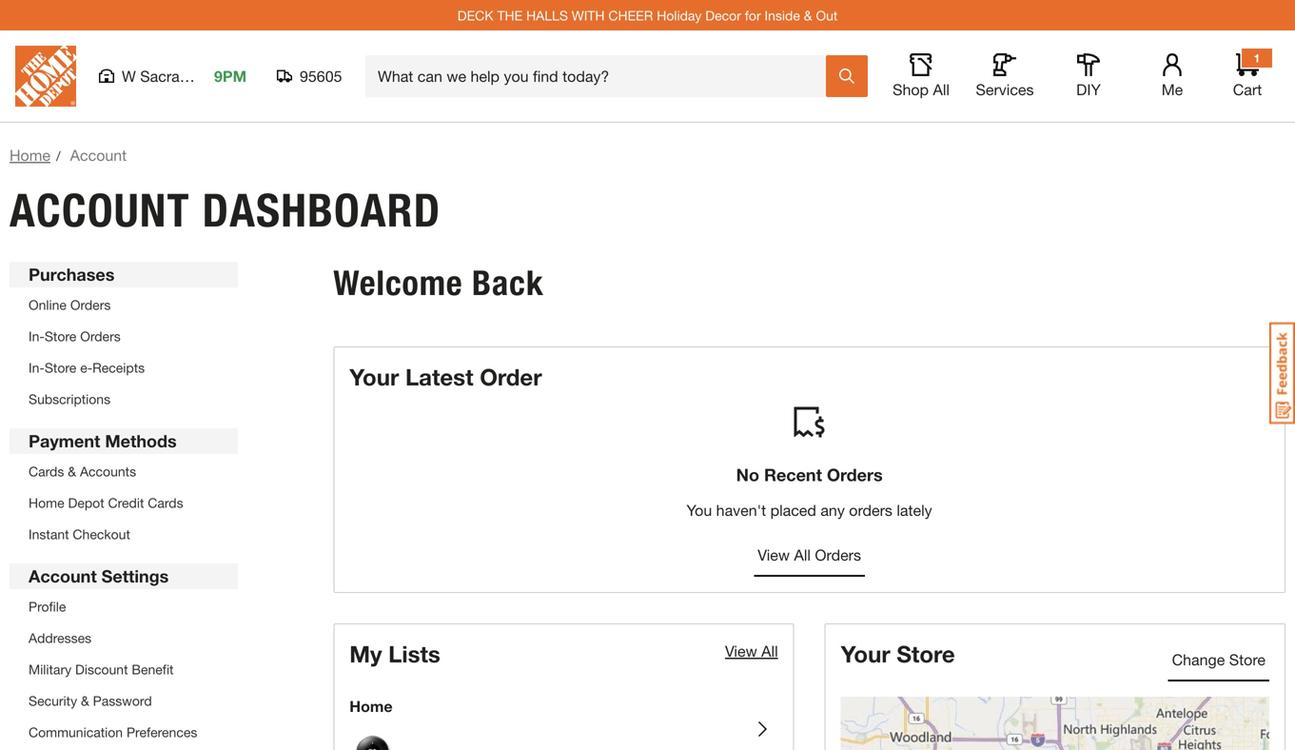 Task type: vqa. For each thing, say whether or not it's contained in the screenshot.
*Order
no



Task type: locate. For each thing, give the bounding box(es) containing it.
instant checkout link
[[29, 526, 130, 542]]

orders up 'in-store e-receipts' link in the left of the page
[[80, 328, 121, 344]]

1 vertical spatial account
[[10, 183, 190, 238]]

0 horizontal spatial your
[[350, 363, 399, 390]]

What can we help you find today? search field
[[378, 56, 825, 96]]

orders
[[70, 297, 111, 313], [80, 328, 121, 344], [827, 464, 883, 485], [815, 546, 862, 564]]

1 vertical spatial cards
[[148, 495, 183, 511]]

& left out
[[804, 7, 813, 23]]

deck the halls with cheer holiday decor for inside & out
[[458, 7, 838, 23]]

1 horizontal spatial all
[[794, 546, 811, 564]]

in-
[[29, 328, 45, 344], [29, 360, 45, 376]]

home up home thumbnail 0
[[350, 697, 393, 715]]

home up instant
[[29, 495, 64, 511]]

& down payment
[[68, 464, 76, 479]]

change store
[[1173, 651, 1266, 669]]

home for "home" link
[[10, 146, 50, 164]]

my
[[350, 640, 382, 667]]

1
[[1255, 51, 1261, 65]]

2 horizontal spatial all
[[933, 80, 950, 99]]

home
[[10, 146, 50, 164], [29, 495, 64, 511], [350, 697, 393, 715]]

all inside button
[[933, 80, 950, 99]]

2 horizontal spatial &
[[804, 7, 813, 23]]

2 in- from the top
[[29, 360, 45, 376]]

deck the halls with cheer holiday decor for inside & out link
[[458, 7, 838, 23]]

0 horizontal spatial &
[[68, 464, 76, 479]]

all for view all
[[762, 642, 778, 660]]

account right "home" link
[[70, 146, 127, 164]]

security
[[29, 693, 77, 709]]

all for shop all
[[933, 80, 950, 99]]

orders down any
[[815, 546, 862, 564]]

0 vertical spatial home
[[10, 146, 50, 164]]

view inside 'link'
[[725, 642, 758, 660]]

&
[[804, 7, 813, 23], [68, 464, 76, 479], [81, 693, 89, 709]]

cards
[[29, 464, 64, 479], [148, 495, 183, 511]]

military
[[29, 662, 72, 677]]

communication preferences link
[[29, 725, 197, 740]]

& for password
[[81, 693, 89, 709]]

diy
[[1077, 80, 1101, 99]]

holiday
[[657, 7, 702, 23]]

1 horizontal spatial cards
[[148, 495, 183, 511]]

1 vertical spatial view
[[725, 642, 758, 660]]

0 vertical spatial in-
[[29, 328, 45, 344]]

payment methods
[[29, 431, 177, 451]]

recent
[[764, 464, 823, 485]]

1 vertical spatial all
[[794, 546, 811, 564]]

you haven't placed any orders lately
[[687, 501, 933, 519]]

orders up orders
[[827, 464, 883, 485]]

view all orders link
[[754, 535, 865, 577]]

in-store e-receipts link
[[29, 360, 145, 376]]

online orders
[[29, 297, 111, 313]]

1 vertical spatial &
[[68, 464, 76, 479]]

out
[[816, 7, 838, 23]]

account up profile link
[[29, 566, 97, 586]]

store for in-store e-receipts
[[45, 360, 76, 376]]

2 vertical spatial &
[[81, 693, 89, 709]]

benefit
[[132, 662, 174, 677]]

orders for in-store orders
[[80, 328, 121, 344]]

your for your store
[[841, 640, 891, 667]]

0 vertical spatial view
[[758, 546, 790, 564]]

cards down payment
[[29, 464, 64, 479]]

& right security
[[81, 693, 89, 709]]

1 horizontal spatial view
[[758, 546, 790, 564]]

store inside change store button
[[1230, 651, 1266, 669]]

0 vertical spatial your
[[350, 363, 399, 390]]

diy button
[[1059, 53, 1120, 99]]

orders up in-store orders "link"
[[70, 297, 111, 313]]

cart 1
[[1234, 51, 1263, 99]]

dashboard
[[202, 183, 441, 238]]

the
[[497, 7, 523, 23]]

online
[[29, 297, 67, 313]]

1 vertical spatial home
[[29, 495, 64, 511]]

cards & accounts link
[[29, 464, 136, 479]]

store
[[45, 328, 76, 344], [45, 360, 76, 376], [897, 640, 956, 667], [1230, 651, 1266, 669]]

0 vertical spatial all
[[933, 80, 950, 99]]

order
[[480, 363, 542, 390]]

map preview image
[[841, 697, 1270, 750]]

for
[[745, 7, 761, 23]]

addresses
[[29, 630, 92, 646]]

0 vertical spatial cards
[[29, 464, 64, 479]]

cards right credit
[[148, 495, 183, 511]]

communication
[[29, 725, 123, 740]]

1 horizontal spatial your
[[841, 640, 891, 667]]

2 vertical spatial all
[[762, 642, 778, 660]]

1 vertical spatial your
[[841, 640, 891, 667]]

0 vertical spatial account
[[70, 146, 127, 164]]

in- down online
[[29, 328, 45, 344]]

cheer
[[609, 7, 653, 23]]

view for view all
[[725, 642, 758, 660]]

account
[[70, 146, 127, 164], [10, 183, 190, 238], [29, 566, 97, 586]]

account up purchases in the left top of the page
[[10, 183, 190, 238]]

1 horizontal spatial &
[[81, 693, 89, 709]]

0 horizontal spatial all
[[762, 642, 778, 660]]

all for view all orders
[[794, 546, 811, 564]]

in- up subscriptions link
[[29, 360, 45, 376]]

all
[[933, 80, 950, 99], [794, 546, 811, 564], [762, 642, 778, 660]]

payment
[[29, 431, 100, 451]]

settings
[[102, 566, 169, 586]]

home link
[[10, 146, 50, 164]]

subscriptions link
[[29, 391, 111, 407]]

profile link
[[29, 599, 66, 615]]

checkout
[[73, 526, 130, 542]]

2 vertical spatial account
[[29, 566, 97, 586]]

in- for in-store e-receipts
[[29, 360, 45, 376]]

your for your latest order
[[350, 363, 399, 390]]

2 vertical spatial home
[[350, 697, 393, 715]]

w
[[122, 67, 136, 85]]

subscriptions
[[29, 391, 111, 407]]

military discount benefit
[[29, 662, 174, 677]]

0 vertical spatial &
[[804, 7, 813, 23]]

store for change store
[[1230, 651, 1266, 669]]

the home depot logo image
[[15, 46, 76, 107]]

account for account settings
[[29, 566, 97, 586]]

1 in- from the top
[[29, 328, 45, 344]]

online orders link
[[29, 297, 111, 313]]

welcome back
[[333, 262, 544, 304]]

1 vertical spatial in-
[[29, 360, 45, 376]]

purchases
[[29, 264, 115, 285]]

0 horizontal spatial view
[[725, 642, 758, 660]]

account settings
[[29, 566, 169, 586]]

view
[[758, 546, 790, 564], [725, 642, 758, 660]]

your latest order
[[350, 363, 542, 390]]

all inside 'link'
[[762, 642, 778, 660]]

home down the home depot logo at left
[[10, 146, 50, 164]]

change store button
[[1169, 640, 1270, 682]]



Task type: describe. For each thing, give the bounding box(es) containing it.
me
[[1162, 80, 1184, 99]]

cart
[[1234, 80, 1263, 99]]

me button
[[1142, 53, 1203, 99]]

view all orders
[[758, 546, 862, 564]]

deck
[[458, 7, 494, 23]]

depot
[[68, 495, 104, 511]]

services button
[[975, 53, 1036, 99]]

inside
[[765, 7, 801, 23]]

addresses link
[[29, 630, 92, 646]]

store for your store
[[897, 640, 956, 667]]

back
[[472, 262, 544, 304]]

95605 button
[[277, 67, 343, 86]]

military discount benefit link
[[29, 662, 174, 677]]

services
[[976, 80, 1034, 99]]

feedback link image
[[1270, 322, 1296, 425]]

preferences
[[127, 725, 197, 740]]

credit
[[108, 495, 144, 511]]

orders for view all orders
[[815, 546, 862, 564]]

& for accounts
[[68, 464, 76, 479]]

shop
[[893, 80, 929, 99]]

latest
[[406, 363, 474, 390]]

shop all
[[893, 80, 950, 99]]

password
[[93, 693, 152, 709]]

e-
[[80, 360, 93, 376]]

change
[[1173, 651, 1226, 669]]

9pm
[[214, 67, 247, 85]]

receipts
[[92, 360, 145, 376]]

account for account dashboard
[[10, 183, 190, 238]]

security & password
[[29, 693, 152, 709]]

w sacramento 9pm
[[122, 67, 247, 85]]

home depot credit cards
[[29, 495, 183, 511]]

instant
[[29, 526, 69, 542]]

orders
[[850, 501, 893, 519]]

95605
[[300, 67, 342, 85]]

welcome
[[333, 262, 463, 304]]

your store
[[841, 640, 956, 667]]

my lists
[[350, 640, 441, 667]]

with
[[572, 7, 605, 23]]

view all link
[[725, 640, 778, 668]]

communication preferences
[[29, 725, 197, 740]]

in-store e-receipts
[[29, 360, 145, 376]]

profile
[[29, 599, 66, 615]]

halls
[[527, 7, 568, 23]]

orders for no recent orders
[[827, 464, 883, 485]]

no recent orders
[[737, 464, 883, 485]]

view all
[[725, 642, 778, 660]]

sacramento
[[140, 67, 223, 85]]

any
[[821, 501, 845, 519]]

shop all button
[[891, 53, 952, 99]]

methods
[[105, 431, 177, 451]]

0 horizontal spatial cards
[[29, 464, 64, 479]]

no
[[737, 464, 760, 485]]

haven't
[[717, 501, 767, 519]]

instant checkout
[[29, 526, 130, 542]]

in-store orders
[[29, 328, 121, 344]]

placed
[[771, 501, 817, 519]]

store for in-store orders
[[45, 328, 76, 344]]

accounts
[[80, 464, 136, 479]]

security & password link
[[29, 693, 152, 709]]

lately
[[897, 501, 933, 519]]

cards & accounts
[[29, 464, 136, 479]]

you
[[687, 501, 712, 519]]

in- for in-store orders
[[29, 328, 45, 344]]

decor
[[706, 7, 742, 23]]

view for view all orders
[[758, 546, 790, 564]]

in-store orders link
[[29, 328, 121, 344]]

home for home depot credit cards
[[29, 495, 64, 511]]

home depot credit cards link
[[29, 495, 183, 511]]

home thumbnail 0 image
[[350, 729, 395, 750]]

account dashboard
[[10, 183, 441, 238]]

account for account
[[70, 146, 127, 164]]

lists
[[389, 640, 441, 667]]

discount
[[75, 662, 128, 677]]



